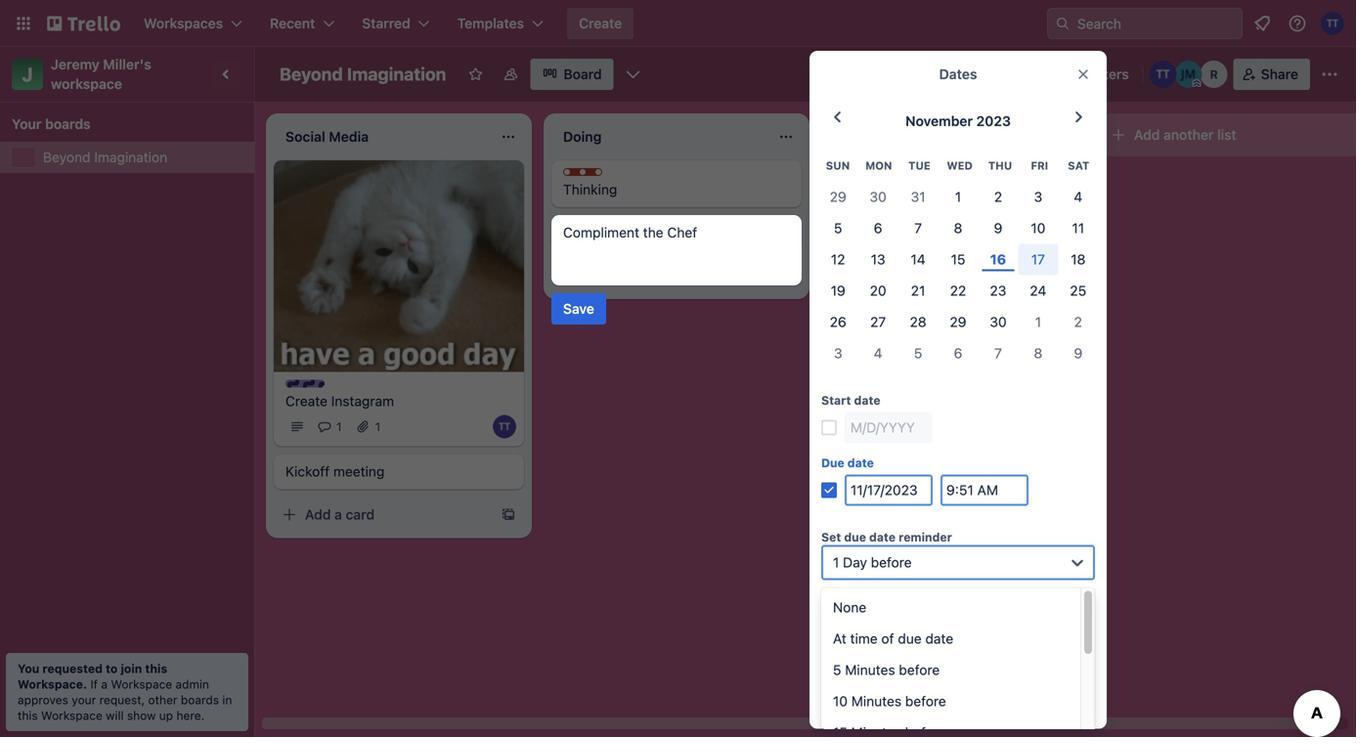 Task type: vqa. For each thing, say whether or not it's contained in the screenshot.
the topmost you're
no



Task type: locate. For each thing, give the bounding box(es) containing it.
1 horizontal spatial boards
[[181, 693, 219, 707]]

24
[[1030, 282, 1046, 298]]

4 down sat
[[1074, 189, 1082, 205]]

this down approves
[[18, 709, 38, 722]]

change inside button
[[843, 328, 893, 344]]

19 button
[[818, 275, 858, 306]]

0 horizontal spatial create from template… image
[[501, 507, 516, 522]]

25 button
[[1058, 275, 1098, 306]]

create inside button
[[579, 15, 622, 31]]

1 horizontal spatial terry turtle (terryturtle) image
[[1149, 61, 1177, 88]]

6 down 22 button
[[954, 345, 962, 361]]

thoughts
[[583, 169, 637, 183]]

2 button down 25
[[1058, 306, 1098, 338]]

save up "remove"
[[943, 646, 974, 662]]

color: purple, title: none image
[[285, 380, 325, 388]]

minutes
[[845, 662, 895, 678], [851, 693, 902, 709]]

terry turtle (terryturtle) image
[[1149, 61, 1177, 88], [493, 415, 516, 438]]

4
[[1074, 189, 1082, 205], [874, 345, 882, 361]]

9 button down 25 button
[[1058, 338, 1098, 369]]

0 horizontal spatial 9 button
[[978, 212, 1018, 244]]

0 horizontal spatial boards
[[45, 116, 91, 132]]

open card
[[843, 222, 910, 239]]

0 horizontal spatial 8 button
[[938, 212, 978, 244]]

board
[[564, 66, 602, 82]]

9 up 16
[[994, 220, 1002, 236]]

save button down compliment
[[551, 293, 606, 325]]

2 horizontal spatial add a card
[[860, 177, 930, 194]]

30 button down mon
[[858, 181, 898, 212]]

0 vertical spatial beyond imagination
[[280, 64, 446, 85]]

a down compliment the chef
[[612, 267, 620, 284]]

2 change from the top
[[843, 328, 893, 344]]

2 edit from the top
[[843, 434, 868, 450]]

29 button down sun
[[818, 181, 858, 212]]

29 down 22 button
[[950, 314, 966, 330]]

24 button
[[1018, 275, 1058, 306]]

rubyanndersson (rubyanndersson) image
[[1200, 61, 1228, 88]]

1 vertical spatial will
[[106, 709, 124, 722]]

create down color: purple, title: none icon
[[285, 393, 327, 409]]

terry turtle (terryturtle) image
[[1321, 12, 1344, 35]]

of inside reminders will be sent to all members and watchers of this card.
[[882, 609, 895, 625]]

0 vertical spatial this
[[899, 609, 922, 625]]

5 left 'open' on the top right of the page
[[834, 220, 842, 236]]

add a card down mon
[[860, 177, 930, 194]]

of up at time of due date
[[882, 609, 895, 625]]

1 horizontal spatial beyond imagination
[[280, 64, 446, 85]]

1 vertical spatial edit
[[843, 434, 868, 450]]

copy
[[843, 398, 876, 415]]

change
[[843, 293, 893, 309], [843, 328, 893, 344]]

0 vertical spatial 4 button
[[1058, 181, 1098, 212]]

1 down create instagram
[[336, 420, 342, 434]]

1 edit from the top
[[843, 258, 868, 274]]

1 vertical spatial imagination
[[94, 149, 167, 165]]

31
[[911, 189, 925, 205]]

6 button up 13
[[858, 212, 898, 244]]

this right 'join'
[[145, 662, 167, 676]]

3 down 26 button at right
[[834, 345, 842, 361]]

5 button up 12
[[818, 212, 858, 244]]

4 button up 11
[[1058, 181, 1098, 212]]

3 button down the 26
[[818, 338, 858, 369]]

a for compliment the chef's add a card button
[[612, 267, 620, 284]]

1 vertical spatial 8 button
[[1018, 338, 1058, 369]]

1 vertical spatial 4 button
[[858, 338, 898, 369]]

1 horizontal spatial 2 button
[[1058, 306, 1098, 338]]

admin
[[176, 678, 209, 691]]

be
[[916, 589, 932, 605]]

november
[[905, 113, 973, 129]]

workspace down 'join'
[[111, 678, 172, 691]]

a right if at the bottom left
[[101, 678, 108, 691]]

0 horizontal spatial terry turtle (terryturtle) image
[[493, 415, 516, 438]]

2 horizontal spatial this
[[899, 609, 922, 625]]

minutes down time
[[845, 662, 895, 678]]

1 horizontal spatial this
[[145, 662, 167, 676]]

add inside button
[[1134, 127, 1160, 143]]

29 down sun
[[830, 189, 846, 205]]

beyond
[[280, 64, 343, 85], [43, 149, 90, 165]]

edit labels
[[843, 258, 910, 274]]

1 vertical spatial this
[[145, 662, 167, 676]]

r
[[1210, 67, 1218, 81]]

create up the board
[[579, 15, 622, 31]]

2 down the thu
[[994, 189, 1002, 205]]

8 down 24 button
[[1034, 345, 1042, 361]]

change cover button
[[810, 321, 944, 352]]

workspace.
[[18, 678, 87, 691]]

archive
[[843, 469, 892, 485]]

of right time
[[881, 630, 894, 647]]

search image
[[1055, 16, 1071, 31]]

0 vertical spatial will
[[892, 589, 912, 605]]

0 vertical spatial 9
[[994, 220, 1002, 236]]

reminders will be sent to all members and watchers of this card.
[[821, 589, 1087, 625]]

27 button
[[858, 306, 898, 338]]

10 inside button
[[1031, 220, 1045, 236]]

9 button up 16
[[978, 212, 1018, 244]]

0 vertical spatial 6
[[874, 220, 882, 236]]

members right all
[[1001, 589, 1060, 605]]

due up 5 minutes before
[[898, 630, 922, 647]]

to left all
[[967, 589, 979, 605]]

2 vertical spatial add a card
[[305, 506, 375, 522]]

2 vertical spatial before
[[905, 693, 946, 709]]

compliment the chef link
[[563, 223, 790, 242]]

members inside reminders will be sent to all members and watchers of this card.
[[1001, 589, 1060, 605]]

1 vertical spatial 2 button
[[1058, 306, 1098, 338]]

edit dates
[[843, 434, 908, 450]]

save
[[563, 301, 594, 317], [943, 646, 974, 662]]

boards right "your"
[[45, 116, 91, 132]]

1 horizontal spatial save button
[[821, 639, 1095, 670]]

30 down '23' button
[[990, 314, 1007, 330]]

tue
[[908, 159, 931, 172]]

3 down fri
[[1034, 189, 1042, 205]]

date up 1 day before
[[869, 530, 896, 544]]

boards inside if a workspace admin approves your request, other boards in this workspace will show up here.
[[181, 693, 219, 707]]

0 vertical spatial save
[[563, 301, 594, 317]]

this inside reminders will be sent to all members and watchers of this card.
[[899, 609, 922, 625]]

requested
[[42, 662, 103, 676]]

0 vertical spatial members
[[896, 293, 957, 309]]

0 horizontal spatial members
[[896, 293, 957, 309]]

beyond imagination
[[280, 64, 446, 85], [43, 149, 167, 165]]

request,
[[99, 693, 145, 707]]

0 vertical spatial beyond
[[280, 64, 343, 85]]

this for be
[[899, 609, 922, 625]]

create instagram link
[[285, 391, 512, 411]]

1 vertical spatial before
[[899, 662, 940, 678]]

before
[[871, 554, 912, 570], [899, 662, 940, 678], [905, 693, 946, 709]]

card down "meeting"
[[346, 506, 375, 522]]

1 vertical spatial change
[[843, 328, 893, 344]]

5 minutes before
[[833, 662, 940, 678]]

0 vertical spatial create from template… image
[[778, 268, 794, 284]]

7
[[914, 220, 922, 236], [994, 345, 1002, 361]]

1 vertical spatial 29
[[950, 314, 966, 330]]

15 button
[[938, 244, 978, 275]]

kickoff meeting link
[[285, 462, 512, 481]]

will inside if a workspace admin approves your request, other boards in this workspace will show up here.
[[106, 709, 124, 722]]

share button
[[1234, 59, 1310, 90]]

27
[[870, 314, 886, 330]]

before down at time of due date
[[899, 662, 940, 678]]

add down mon
[[860, 177, 886, 194]]

will left be
[[892, 589, 912, 605]]

5 button down 28
[[898, 338, 938, 369]]

0 horizontal spatial beyond imagination
[[43, 149, 167, 165]]

9 down 25 button
[[1074, 345, 1082, 361]]

0 vertical spatial 8 button
[[938, 212, 978, 244]]

boards down the admin
[[181, 693, 219, 707]]

0 vertical spatial 30
[[870, 189, 887, 205]]

if a workspace admin approves your request, other boards in this workspace will show up here.
[[18, 678, 232, 722]]

change members button
[[810, 285, 968, 317]]

6 button right cover
[[938, 338, 978, 369]]

Search field
[[1071, 9, 1242, 38]]

1 horizontal spatial imagination
[[347, 64, 446, 85]]

day
[[843, 554, 867, 570]]

1 horizontal spatial save
[[943, 646, 974, 662]]

0 horizontal spatial to
[[106, 662, 118, 676]]

primary element
[[0, 0, 1356, 47]]

november 2023
[[905, 113, 1011, 129]]

8 button down 24 button
[[1018, 338, 1058, 369]]

members up 28
[[896, 293, 957, 309]]

edit
[[843, 258, 868, 274], [843, 434, 868, 450]]

filters
[[1089, 66, 1129, 82]]

4 button down 27
[[858, 338, 898, 369]]

before down 5 minutes before
[[905, 693, 946, 709]]

2 vertical spatial 5
[[833, 662, 841, 678]]

5 down "at"
[[833, 662, 841, 678]]

your boards
[[12, 116, 91, 132]]

1 horizontal spatial add a card button
[[551, 260, 770, 291]]

add a card down kickoff meeting
[[305, 506, 375, 522]]

0 vertical spatial edit
[[843, 258, 868, 274]]

6 up 13
[[874, 220, 882, 236]]

change inside button
[[843, 293, 893, 309]]

30 button down 23
[[978, 306, 1018, 338]]

1 horizontal spatial 29
[[950, 314, 966, 330]]

2 vertical spatial this
[[18, 709, 38, 722]]

due right set
[[844, 530, 866, 544]]

save button up "remove"
[[821, 639, 1095, 670]]

1 vertical spatial 9 button
[[1058, 338, 1098, 369]]

8 button up 15
[[938, 212, 978, 244]]

0 horizontal spatial 7
[[914, 220, 922, 236]]

0 horizontal spatial imagination
[[94, 149, 167, 165]]

7 button
[[898, 212, 938, 244], [978, 338, 1018, 369]]

1 button down 24
[[1018, 306, 1058, 338]]

1 vertical spatial create from template… image
[[501, 507, 516, 522]]

a down mon
[[890, 177, 897, 194]]

add a card
[[860, 177, 930, 194], [583, 267, 652, 284], [305, 506, 375, 522]]

23
[[990, 282, 1006, 298]]

1 vertical spatial add a card
[[583, 267, 652, 284]]

this inside if a workspace admin approves your request, other boards in this workspace will show up here.
[[18, 709, 38, 722]]

a for the top add a card button
[[890, 177, 897, 194]]

1 vertical spatial save button
[[821, 639, 1095, 670]]

1 down wed
[[955, 189, 961, 205]]

imagination left star or unstar board image
[[347, 64, 446, 85]]

workspace
[[111, 678, 172, 691], [41, 709, 102, 722]]

1 down 24 button
[[1035, 314, 1041, 330]]

0 vertical spatial 10
[[1031, 220, 1045, 236]]

18 button
[[1058, 244, 1098, 275]]

0 vertical spatial 4
[[1074, 189, 1082, 205]]

0 vertical spatial 6 button
[[858, 212, 898, 244]]

0 vertical spatial 8
[[954, 220, 962, 236]]

9
[[994, 220, 1002, 236], [1074, 345, 1082, 361]]

4 for the rightmost 4 button
[[1074, 189, 1082, 205]]

sun
[[826, 159, 850, 172]]

29 button down 22
[[938, 306, 978, 338]]

0 vertical spatial workspace
[[111, 678, 172, 691]]

3 button down fri
[[1018, 181, 1058, 212]]

open
[[843, 222, 878, 239]]

1 vertical spatial 9
[[1074, 345, 1082, 361]]

to left 'join'
[[106, 662, 118, 676]]

show
[[127, 709, 156, 722]]

8 up 15
[[954, 220, 962, 236]]

close popover image
[[1075, 66, 1091, 82]]

meeting
[[333, 463, 384, 479]]

1 vertical spatial 30
[[990, 314, 1007, 330]]

0 vertical spatial 30 button
[[858, 181, 898, 212]]

1 button down wed
[[938, 181, 978, 212]]

1 vertical spatial minutes
[[851, 693, 902, 709]]

add down compliment
[[583, 267, 609, 284]]

this down be
[[899, 609, 922, 625]]

0 horizontal spatial 30 button
[[858, 181, 898, 212]]

fri
[[1031, 159, 1048, 172]]

imagination down your boards with 1 items element
[[94, 149, 167, 165]]

1 vertical spatial 1 button
[[1018, 306, 1058, 338]]

card up 13
[[881, 222, 910, 239]]

members inside button
[[896, 293, 957, 309]]

0 horizontal spatial 3
[[834, 345, 842, 361]]

1 horizontal spatial 3
[[1034, 189, 1042, 205]]

members
[[896, 293, 957, 309], [1001, 589, 1060, 605]]

9 button
[[978, 212, 1018, 244], [1058, 338, 1098, 369]]

0 horizontal spatial 4
[[874, 345, 882, 361]]

2 button down the thu
[[978, 181, 1018, 212]]

5 button
[[818, 212, 858, 244], [898, 338, 938, 369]]

3 for the 3 button to the top
[[1034, 189, 1042, 205]]

7 down '23' button
[[994, 345, 1002, 361]]

labels
[[871, 258, 910, 274]]

20 button
[[858, 275, 898, 306]]

workspace down 'your'
[[41, 709, 102, 722]]

add a card for compliment the chef
[[583, 267, 652, 284]]

1 button
[[938, 181, 978, 212], [1018, 306, 1058, 338]]

1 horizontal spatial add a card
[[583, 267, 652, 284]]

0 horizontal spatial 7 button
[[898, 212, 938, 244]]

5 down cover
[[914, 345, 922, 361]]

customize views image
[[623, 65, 643, 84]]

30 down mon
[[870, 189, 887, 205]]

add a card down compliment the chef
[[583, 267, 652, 284]]

6
[[874, 220, 882, 236], [954, 345, 962, 361]]

jeremy
[[51, 56, 100, 72]]

r button
[[1200, 61, 1228, 88]]

7 down "31" button
[[914, 220, 922, 236]]

create for create instagram
[[285, 393, 327, 409]]

0 horizontal spatial 8
[[954, 220, 962, 236]]

before down 'set due date reminder'
[[871, 554, 912, 570]]

0 horizontal spatial add a card button
[[274, 499, 493, 530]]

0 vertical spatial of
[[882, 609, 895, 625]]

10 for 10 minutes before
[[833, 693, 848, 709]]

2 down 25 button
[[1074, 314, 1082, 330]]

10 up 17
[[1031, 220, 1045, 236]]

1 horizontal spatial 10
[[1031, 220, 1045, 236]]

1 horizontal spatial 30
[[990, 314, 1007, 330]]

add
[[1134, 127, 1160, 143], [860, 177, 886, 194], [583, 267, 609, 284], [305, 506, 331, 522]]

0 vertical spatial before
[[871, 554, 912, 570]]

0 vertical spatial minutes
[[845, 662, 895, 678]]

0 vertical spatial imagination
[[347, 64, 446, 85]]

minutes down 5 minutes before
[[851, 693, 902, 709]]

a down kickoff meeting
[[334, 506, 342, 522]]

7 button down '23' button
[[978, 338, 1018, 369]]

7 button up the 14
[[898, 212, 938, 244]]

save down compliment
[[563, 301, 594, 317]]

add left the another
[[1134, 127, 1160, 143]]

chef
[[667, 224, 697, 241]]

0 vertical spatial due
[[844, 530, 866, 544]]

change for change cover
[[843, 328, 893, 344]]

create from template… image
[[778, 268, 794, 284], [501, 507, 516, 522]]

1 vertical spatial boards
[[181, 693, 219, 707]]

0 horizontal spatial workspace
[[41, 709, 102, 722]]

instagram
[[331, 393, 394, 409]]

time
[[850, 630, 878, 647]]

dates
[[939, 66, 977, 82]]

6 button
[[858, 212, 898, 244], [938, 338, 978, 369]]

4 for left 4 button
[[874, 345, 882, 361]]

1 vertical spatial to
[[106, 662, 118, 676]]

4 down change cover
[[874, 345, 882, 361]]

cover
[[896, 328, 932, 344]]

1 day before
[[833, 554, 912, 570]]

0 vertical spatial change
[[843, 293, 893, 309]]

create for create
[[579, 15, 622, 31]]

1 vertical spatial 3 button
[[818, 338, 858, 369]]

10 down 5 minutes before
[[833, 693, 848, 709]]

1 change from the top
[[843, 293, 893, 309]]

minutes for 10
[[851, 693, 902, 709]]

1 horizontal spatial 4
[[1074, 189, 1082, 205]]

0 horizontal spatial this
[[18, 709, 38, 722]]

5
[[834, 220, 842, 236], [914, 345, 922, 361], [833, 662, 841, 678]]

1 horizontal spatial 2
[[1074, 314, 1082, 330]]

will down request,
[[106, 709, 124, 722]]

1 vertical spatial 8
[[1034, 345, 1042, 361]]

beyond imagination link
[[43, 148, 242, 167]]

a for add a card button corresponding to kickoff meeting
[[334, 506, 342, 522]]

1 vertical spatial workspace
[[41, 709, 102, 722]]

10 for 10
[[1031, 220, 1045, 236]]



Task type: describe. For each thing, give the bounding box(es) containing it.
will inside reminders will be sent to all members and watchers of this card.
[[892, 589, 912, 605]]

and
[[1064, 589, 1087, 605]]

1 horizontal spatial 30 button
[[978, 306, 1018, 338]]

approves
[[18, 693, 68, 707]]

kickoff
[[285, 463, 330, 479]]

0 horizontal spatial 29
[[830, 189, 846, 205]]

1 horizontal spatial 8
[[1034, 345, 1042, 361]]

0 vertical spatial 1 button
[[938, 181, 978, 212]]

back to home image
[[47, 8, 120, 39]]

compliment the chef
[[563, 224, 697, 241]]

at time of due date
[[833, 630, 953, 647]]

date down card.
[[925, 630, 953, 647]]

to inside reminders will be sent to all members and watchers of this card.
[[967, 589, 979, 605]]

date right start
[[854, 393, 880, 407]]

board link
[[530, 59, 614, 90]]

16
[[990, 251, 1006, 267]]

wed
[[947, 159, 973, 172]]

15
[[951, 251, 965, 267]]

up
[[159, 709, 173, 722]]

join
[[121, 662, 142, 676]]

1 horizontal spatial 4 button
[[1058, 181, 1098, 212]]

30 for rightmost 30 button
[[990, 314, 1007, 330]]

thinking
[[563, 181, 617, 197]]

12 button
[[818, 244, 858, 275]]

this for workspace
[[18, 709, 38, 722]]

beyond imagination inside board name text field
[[280, 64, 446, 85]]

other
[[148, 693, 177, 707]]

here.
[[176, 709, 205, 722]]

1 horizontal spatial 7
[[994, 345, 1002, 361]]

none
[[833, 599, 866, 615]]

add down the kickoff
[[305, 506, 331, 522]]

create from template… image for kickoff meeting
[[501, 507, 516, 522]]

0 horizontal spatial 3 button
[[818, 338, 858, 369]]

0 horizontal spatial 9
[[994, 220, 1002, 236]]

10 button
[[1018, 212, 1058, 244]]

due date
[[821, 456, 874, 470]]

20
[[870, 282, 886, 298]]

0 horizontal spatial 6 button
[[858, 212, 898, 244]]

0 vertical spatial 7
[[914, 220, 922, 236]]

1 vertical spatial 5
[[914, 345, 922, 361]]

30 for the top 30 button
[[870, 189, 887, 205]]

card down tue on the top
[[901, 177, 930, 194]]

start date
[[821, 393, 880, 407]]

edit labels button
[[810, 250, 921, 282]]

create from template… image for compliment the chef
[[778, 268, 794, 284]]

beyond imagination inside beyond imagination link
[[43, 149, 167, 165]]

another
[[1164, 127, 1214, 143]]

0 vertical spatial save button
[[551, 293, 606, 325]]

1 vertical spatial 5 button
[[898, 338, 938, 369]]

the
[[643, 224, 663, 241]]

show menu image
[[1320, 65, 1339, 84]]

this inside you requested to join this workspace.
[[145, 662, 167, 676]]

21 button
[[898, 275, 938, 306]]

Add time text field
[[941, 474, 1029, 506]]

change members
[[843, 293, 957, 309]]

add another list
[[1134, 127, 1236, 143]]

11
[[1072, 220, 1084, 236]]

open card link
[[810, 215, 922, 246]]

date down "edit dates" at the right bottom
[[847, 456, 874, 470]]

workspace
[[51, 76, 122, 92]]

1 horizontal spatial due
[[898, 630, 922, 647]]

31 button
[[898, 181, 938, 212]]

beyond inside board name text field
[[280, 64, 343, 85]]

sm image
[[1024, 59, 1052, 86]]

add another list button
[[1099, 113, 1356, 156]]

1 vertical spatial 2
[[1074, 314, 1082, 330]]

list
[[1217, 127, 1236, 143]]

your boards with 1 items element
[[12, 112, 233, 136]]

your
[[12, 116, 42, 132]]

0 vertical spatial 3 button
[[1018, 181, 1058, 212]]

23 button
[[978, 275, 1018, 306]]

open information menu image
[[1288, 14, 1307, 33]]

change for change members
[[843, 293, 893, 309]]

0 vertical spatial add a card
[[860, 177, 930, 194]]

at
[[833, 630, 846, 647]]

remove
[[932, 685, 984, 701]]

2023
[[976, 113, 1011, 129]]

0 horizontal spatial 4 button
[[858, 338, 898, 369]]

Board name text field
[[270, 59, 456, 90]]

sent
[[936, 589, 963, 605]]

filters button
[[1060, 59, 1135, 90]]

1 vertical spatial of
[[881, 630, 894, 647]]

add a card for kickoff meeting
[[305, 506, 375, 522]]

14
[[911, 251, 926, 267]]

edit for edit labels
[[843, 258, 868, 274]]

0 horizontal spatial due
[[844, 530, 866, 544]]

1 left day
[[833, 554, 839, 570]]

remove button
[[821, 678, 1095, 709]]

26 button
[[818, 306, 858, 338]]

if
[[90, 678, 98, 691]]

17 button
[[1018, 244, 1058, 275]]

in
[[222, 693, 232, 707]]

dates
[[871, 434, 908, 450]]

create instagram
[[285, 393, 394, 409]]

edit dates button
[[810, 426, 919, 458]]

0 vertical spatial 9 button
[[978, 212, 1018, 244]]

jeremy miller's workspace
[[51, 56, 155, 92]]

you
[[18, 662, 39, 676]]

a inside if a workspace admin approves your request, other boards in this workspace will show up here.
[[101, 678, 108, 691]]

1 horizontal spatial 9
[[1074, 345, 1082, 361]]

card down compliment the chef
[[623, 267, 652, 284]]

thu
[[988, 159, 1012, 172]]

1 horizontal spatial 29 button
[[938, 306, 978, 338]]

before for 10 minutes before
[[905, 693, 946, 709]]

21
[[911, 282, 925, 298]]

0 notifications image
[[1250, 12, 1274, 35]]

minutes for 5
[[845, 662, 895, 678]]

imagination inside board name text field
[[347, 64, 446, 85]]

0 vertical spatial add a card button
[[829, 170, 1048, 201]]

1 horizontal spatial 9 button
[[1058, 338, 1098, 369]]

1 horizontal spatial 1 button
[[1018, 306, 1058, 338]]

workspace visible image
[[503, 66, 519, 82]]

add a card button for kickoff meeting
[[274, 499, 493, 530]]

3 for leftmost the 3 button
[[834, 345, 842, 361]]

last month image
[[826, 106, 849, 129]]

watchers
[[821, 609, 879, 625]]

1 down instagram
[[375, 420, 380, 434]]

M/D/YYYY text field
[[845, 412, 933, 443]]

28 button
[[898, 306, 938, 338]]

you requested to join this workspace.
[[18, 662, 167, 691]]

16 button
[[978, 244, 1018, 275]]

star or unstar board image
[[468, 66, 483, 82]]

12
[[831, 251, 845, 267]]

due
[[821, 456, 844, 470]]

Compliment the Chef text field
[[563, 223, 790, 278]]

color: bold red, title: "thoughts" element
[[563, 168, 637, 183]]

0 vertical spatial 29 button
[[818, 181, 858, 212]]

13
[[871, 251, 885, 267]]

0 vertical spatial 5 button
[[818, 212, 858, 244]]

0 vertical spatial 2
[[994, 189, 1002, 205]]

1 horizontal spatial 6 button
[[938, 338, 978, 369]]

change cover
[[843, 328, 932, 344]]

before for 5 minutes before
[[899, 662, 940, 678]]

M/D/YYYY text field
[[845, 474, 933, 506]]

card.
[[926, 609, 957, 625]]

1 vertical spatial save
[[943, 646, 974, 662]]

miller's
[[103, 56, 151, 72]]

0 vertical spatial 5
[[834, 220, 842, 236]]

share
[[1261, 66, 1298, 82]]

1 vertical spatial terry turtle (terryturtle) image
[[493, 415, 516, 438]]

0 vertical spatial boards
[[45, 116, 91, 132]]

next month image
[[1067, 106, 1090, 129]]

1 vertical spatial 6
[[954, 345, 962, 361]]

archive button
[[810, 461, 903, 493]]

your
[[72, 693, 96, 707]]

13 button
[[858, 244, 898, 275]]

all
[[983, 589, 997, 605]]

start
[[821, 393, 851, 407]]

compliment
[[563, 224, 639, 241]]

create button
[[567, 8, 634, 39]]

thinking link
[[563, 180, 790, 199]]

1 vertical spatial 7 button
[[978, 338, 1018, 369]]

edit for edit dates
[[843, 434, 868, 450]]

0 horizontal spatial 2 button
[[978, 181, 1018, 212]]

before for 1 day before
[[871, 554, 912, 570]]

to inside you requested to join this workspace.
[[106, 662, 118, 676]]

jeremy miller (jeremymiller198) image
[[1175, 61, 1202, 88]]

22
[[950, 282, 966, 298]]

10 minutes before
[[833, 693, 946, 709]]

11 button
[[1058, 212, 1098, 244]]

add a card button for compliment the chef
[[551, 260, 770, 291]]

0 horizontal spatial 6
[[874, 220, 882, 236]]

1 vertical spatial beyond
[[43, 149, 90, 165]]



